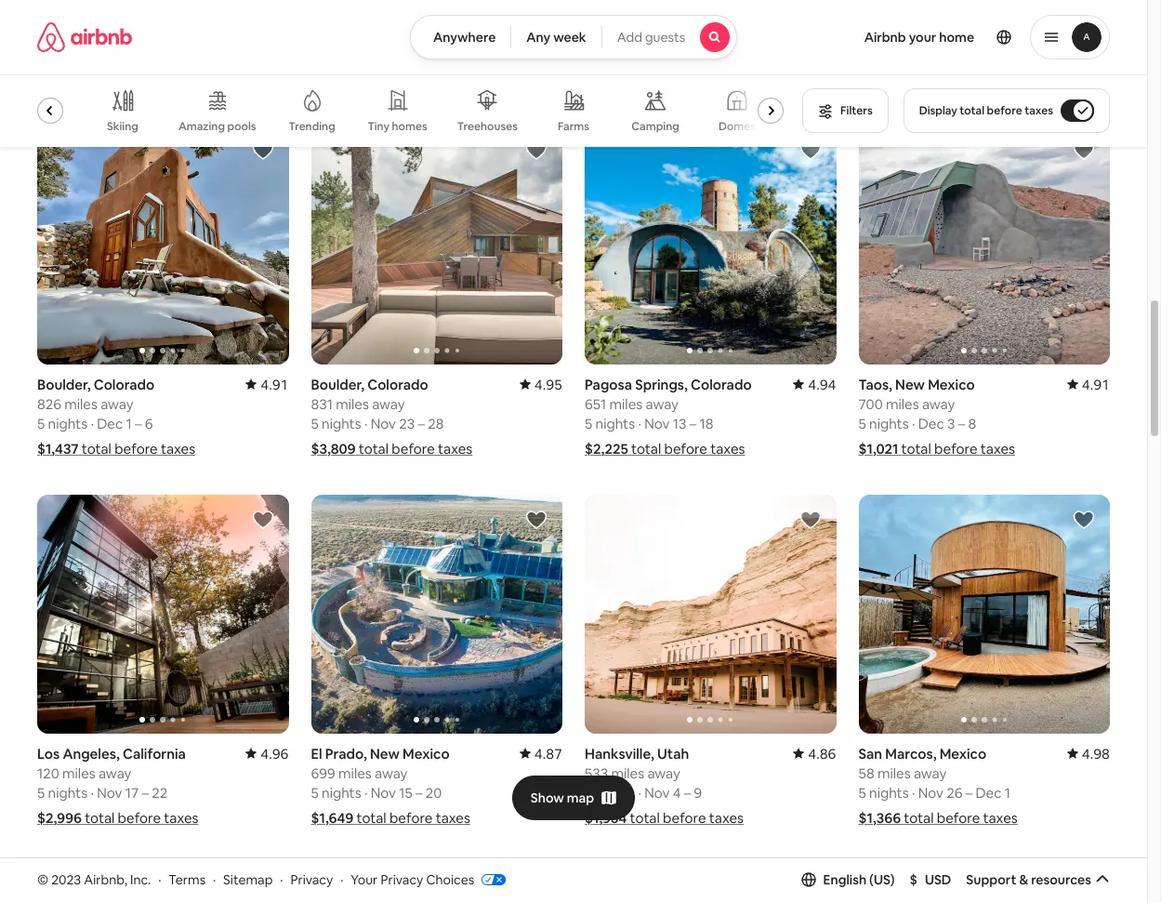 Task type: vqa. For each thing, say whether or not it's contained in the screenshot.
THE BEACH
no



Task type: locate. For each thing, give the bounding box(es) containing it.
miles down marcos,
[[878, 764, 911, 782]]

before inside taos, new mexico 700 miles away 5 nights · dec 3 – 8 $1,021 total before taxes
[[935, 440, 978, 457]]

1 horizontal spatial 8
[[969, 415, 977, 432]]

5 down 633 on the right of page
[[859, 45, 867, 63]]

1 horizontal spatial new
[[896, 376, 925, 393]]

miles down prado,
[[339, 764, 372, 782]]

3 for nov
[[125, 45, 133, 63]]

before inside el prado, new mexico 699 miles away 5 nights · nov 15 – 20 $1,649 total before taxes
[[390, 809, 433, 827]]

before down 17
[[118, 809, 161, 827]]

inc.
[[130, 871, 151, 888]]

1 privacy from the left
[[291, 871, 333, 888]]

before down the 20
[[390, 809, 433, 827]]

26
[[947, 784, 963, 801]]

1 vertical spatial 3
[[948, 415, 956, 432]]

1 left 6
[[126, 415, 132, 432]]

total right $3,922
[[632, 71, 662, 88]]

total right $2,996
[[85, 809, 115, 827]]

nov right add
[[645, 45, 670, 63]]

filters
[[841, 103, 873, 118]]

hanksville, utah 533 miles away 5 nights · nov 4 – 9 $1,934 total before taxes
[[585, 745, 744, 827]]

new right the taos,
[[896, 376, 925, 393]]

nov left 26
[[919, 784, 944, 801]]

nov inside hanksville, utah 533 miles away 5 nights · nov 4 – 9 $1,934 total before taxes
[[645, 784, 670, 801]]

4.96
[[261, 745, 289, 762]]

5 inside santa ynez, california 212 miles away 5 nights · nov 3 – 8 $7,960 total before taxes
[[37, 45, 45, 63]]

away inside santa ynez, california 212 miles away 5 nights · nov 3 – 8 $7,960 total before taxes
[[98, 26, 131, 44]]

total inside los angeles, california 120 miles away 5 nights · nov 17 – 22 $2,996 total before taxes
[[85, 809, 115, 827]]

show map button
[[512, 775, 635, 820]]

california right "ynez,"
[[116, 6, 179, 24]]

boulder, up 831
[[311, 376, 365, 393]]

total inside pagosa springs, colorado 651 miles away 5 nights · nov 13 – 18 $2,225 total before taxes
[[632, 440, 661, 457]]

display
[[920, 103, 958, 118]]

1 vertical spatial 1
[[1005, 784, 1011, 801]]

new inside taos, new mexico 700 miles away 5 nights · dec 3 – 8 $1,021 total before taxes
[[896, 376, 925, 393]]

4.95 out of 5 average rating image up the any
[[520, 6, 563, 24]]

$ usd
[[910, 871, 952, 888]]

miles down angeles, on the bottom left of page
[[62, 764, 95, 782]]

your
[[351, 871, 378, 888]]

4
[[673, 784, 681, 801]]

· inside el prado, new mexico 699 miles away 5 nights · nov 15 – 20 $1,649 total before taxes
[[364, 784, 368, 801]]

new inside el prado, new mexico 699 miles away 5 nights · nov 15 – 20 $1,649 total before taxes
[[370, 745, 400, 762]]

mexico up the 20
[[403, 745, 450, 762]]

$1,021
[[859, 440, 899, 457]]

0 vertical spatial 1
[[126, 415, 132, 432]]

20
[[426, 784, 442, 801]]

$2,271
[[859, 71, 900, 88]]

5 down 533
[[585, 784, 593, 801]]

1 horizontal spatial 15
[[975, 45, 988, 63]]

1 boulder, from the left
[[37, 376, 91, 393]]

$16,860
[[311, 71, 362, 88]]

0 vertical spatial 3
[[125, 45, 133, 63]]

california for ynez,
[[116, 6, 179, 24]]

total
[[83, 71, 113, 88], [365, 71, 395, 88], [632, 71, 662, 88], [903, 71, 933, 88], [960, 103, 985, 118], [82, 440, 112, 457], [359, 440, 389, 457], [632, 440, 661, 457], [902, 440, 932, 457], [85, 809, 115, 827], [357, 809, 387, 827], [630, 809, 660, 827], [904, 809, 934, 827]]

nights inside santa ynez, california 212 miles away 5 nights · nov 3 – 8 $7,960 total before taxes
[[48, 45, 88, 63]]

1 horizontal spatial privacy
[[381, 871, 424, 888]]

california up 21
[[397, 6, 460, 24]]

total right $1,934 at the right bottom
[[630, 809, 660, 827]]

miles down hanksville, on the bottom of the page
[[611, 764, 645, 782]]

boulder, for 826
[[37, 376, 91, 393]]

0 vertical spatial 22
[[673, 45, 689, 63]]

nov inside el prado, new mexico 699 miles away 5 nights · nov 15 – 20 $1,649 total before taxes
[[371, 784, 396, 801]]

san
[[859, 745, 883, 762]]

nov left 17
[[97, 784, 122, 801]]

18
[[700, 415, 714, 432]]

colorado inside boulder, colorado 831 miles away 5 nights · nov 23 – 28 $3,809 total before taxes
[[368, 376, 429, 393]]

4.95 out of 5 average rating image for joshua tree, california 108 miles away nov 16 – 21 $16,860 total before taxes
[[520, 6, 563, 24]]

away inside hanksville, utah 533 miles away 5 nights · nov 4 – 9 $1,934 total before taxes
[[648, 764, 681, 782]]

5 down 58
[[859, 784, 867, 801]]

add to wishlist: joshua tree, california image
[[1073, 878, 1096, 900]]

4.95 for joshua tree, california 108 miles away nov 16 – 21 $16,860 total before taxes
[[535, 6, 563, 24]]

5 down 699
[[311, 784, 319, 801]]

– inside el prado, new mexico 699 miles away 5 nights · nov 15 – 20 $1,649 total before taxes
[[416, 784, 423, 801]]

2 4.95 out of 5 average rating image from the top
[[520, 376, 563, 393]]

before down 27
[[665, 71, 708, 88]]

5 down 120
[[37, 784, 45, 801]]

0 horizontal spatial 3
[[125, 45, 133, 63]]

total right $1,437
[[82, 440, 112, 457]]

4.91 out of 5 average rating image
[[1067, 376, 1110, 393]]

airbnb
[[865, 29, 906, 46]]

total right $16,860 in the left of the page
[[365, 71, 395, 88]]

·
[[91, 45, 94, 63], [638, 45, 642, 63], [912, 45, 916, 63], [91, 415, 94, 432], [364, 415, 368, 432], [638, 415, 642, 432], [912, 415, 916, 432], [91, 784, 94, 801], [364, 784, 368, 801], [638, 784, 642, 801], [912, 784, 916, 801], [158, 871, 161, 888], [213, 871, 216, 888], [280, 871, 283, 888], [341, 871, 344, 888]]

total inside boulder, colorado 831 miles away 5 nights · nov 23 – 28 $3,809 total before taxes
[[359, 440, 389, 457]]

1 4.95 out of 5 average rating image from the top
[[520, 6, 563, 24]]

4.95 out of 5 average rating image
[[520, 6, 563, 24], [520, 376, 563, 393]]

· inside los angeles, california 120 miles away 5 nights · nov 17 – 22 $2,996 total before taxes
[[91, 784, 94, 801]]

group
[[15, 74, 792, 147], [37, 125, 289, 364], [311, 125, 563, 364], [585, 125, 837, 364], [859, 125, 1110, 364], [37, 495, 289, 734], [311, 495, 563, 734], [585, 495, 837, 734], [859, 495, 1110, 734], [37, 864, 289, 902], [311, 864, 563, 902], [585, 864, 837, 902], [859, 864, 1110, 902]]

boulder, inside boulder, colorado 826 miles away 5 nights · dec 1 – 6 $1,437 total before taxes
[[37, 376, 91, 393]]

new right prado,
[[370, 745, 400, 762]]

total right $1,021
[[902, 440, 932, 457]]

miles inside boulder, colorado 826 miles away 5 nights · dec 1 – 6 $1,437 total before taxes
[[64, 395, 98, 413]]

colorado up 18
[[691, 376, 752, 393]]

15
[[975, 45, 988, 63], [399, 784, 413, 801]]

0 horizontal spatial 4.91
[[261, 376, 289, 393]]

amazing
[[178, 119, 225, 134]]

nights inside boulder, colorado 826 miles away 5 nights · dec 1 – 6 $1,437 total before taxes
[[48, 415, 88, 432]]

boulder, inside boulder, colorado 831 miles away 5 nights · nov 23 – 28 $3,809 total before taxes
[[311, 376, 365, 393]]

5 inside 633 miles away 5 nights · dec 10 – 15 $2,271 total before taxes
[[859, 45, 867, 63]]

1 horizontal spatial 22
[[673, 45, 689, 63]]

before down 23
[[392, 440, 435, 457]]

nights up $1,366
[[870, 784, 909, 801]]

633 miles away 5 nights · dec 10 – 15 $2,271 total before taxes
[[859, 26, 1017, 88]]

8
[[146, 45, 154, 63], [969, 415, 977, 432]]

colorado up 6
[[94, 376, 155, 393]]

0 vertical spatial 4.95
[[535, 6, 563, 24]]

1
[[126, 415, 132, 432], [1005, 784, 1011, 801]]

taxes inside telluride, colorado 634 miles away 5 nights · nov 22 – 27 $3,922 total before taxes
[[711, 71, 746, 88]]

5 inside boulder, colorado 831 miles away 5 nights · nov 23 – 28 $3,809 total before taxes
[[311, 415, 319, 432]]

2 4.91 from the left
[[1082, 376, 1110, 393]]

21
[[426, 45, 440, 63]]

before down 10
[[936, 71, 980, 88]]

before inside los angeles, california 120 miles away 5 nights · nov 17 – 22 $2,996 total before taxes
[[118, 809, 161, 827]]

before up skiing
[[116, 71, 159, 88]]

5 down the 700
[[859, 415, 867, 432]]

privacy right add to wishlist: santa barbara, california icon
[[291, 871, 333, 888]]

nights
[[48, 45, 88, 63], [596, 45, 635, 63], [870, 45, 909, 63], [48, 415, 88, 432], [322, 415, 361, 432], [596, 415, 635, 432], [870, 415, 909, 432], [48, 784, 88, 801], [322, 784, 361, 801], [596, 784, 635, 801], [870, 784, 909, 801]]

dec inside boulder, colorado 826 miles away 5 nights · dec 1 – 6 $1,437 total before taxes
[[97, 415, 123, 432]]

&
[[1020, 871, 1029, 888]]

1 horizontal spatial boulder,
[[311, 376, 365, 393]]

5 inside el prado, new mexico 699 miles away 5 nights · nov 15 – 20 $1,649 total before taxes
[[311, 784, 319, 801]]

nov left 13
[[645, 415, 670, 432]]

taxes inside san marcos, mexico 58 miles away 5 nights · nov 26 – dec 1 $1,366 total before taxes
[[984, 809, 1018, 827]]

1 horizontal spatial 4.91
[[1082, 376, 1110, 393]]

nights up $3,809
[[322, 415, 361, 432]]

add to wishlist: pagosa springs, colorado image
[[799, 139, 822, 162]]

before down 6
[[115, 440, 158, 457]]

5 down 826
[[37, 415, 45, 432]]

tiny homes
[[368, 119, 428, 134]]

633
[[859, 26, 883, 44]]

nights up $3,922
[[596, 45, 635, 63]]

add to wishlist: hanksville, utah image
[[799, 509, 822, 531]]

–
[[136, 45, 143, 63], [416, 45, 423, 63], [692, 45, 699, 63], [965, 45, 972, 63], [135, 415, 142, 432], [418, 415, 425, 432], [690, 415, 697, 432], [959, 415, 966, 432], [142, 784, 149, 801], [416, 784, 423, 801], [684, 784, 691, 801], [966, 784, 973, 801]]

miles right 826
[[64, 395, 98, 413]]

usd
[[925, 871, 952, 888]]

1 vertical spatial 4.95
[[535, 376, 563, 393]]

domes
[[719, 119, 756, 134]]

group containing mansions
[[15, 74, 792, 147]]

5 down 212
[[37, 45, 45, 63]]

0 horizontal spatial new
[[370, 745, 400, 762]]

0 horizontal spatial boulder,
[[37, 376, 91, 393]]

add to wishlist: san marcos, mexico image
[[1073, 509, 1096, 531]]

5 inside pagosa springs, colorado 651 miles away 5 nights · nov 13 – 18 $2,225 total before taxes
[[585, 415, 593, 432]]

away inside boulder, colorado 826 miles away 5 nights · dec 1 – 6 $1,437 total before taxes
[[101, 395, 134, 413]]

privacy link
[[291, 871, 333, 888]]

resources
[[1032, 871, 1092, 888]]

0 horizontal spatial privacy
[[291, 871, 333, 888]]

before inside boulder, colorado 831 miles away 5 nights · nov 23 – 28 $3,809 total before taxes
[[392, 440, 435, 457]]

nights inside hanksville, utah 533 miles away 5 nights · nov 4 – 9 $1,934 total before taxes
[[596, 784, 635, 801]]

away inside 633 miles away 5 nights · dec 10 – 15 $2,271 total before taxes
[[922, 26, 955, 44]]

nov left 23
[[371, 415, 396, 432]]

1 horizontal spatial 1
[[1005, 784, 1011, 801]]

before down 13
[[665, 440, 708, 457]]

prado,
[[325, 745, 367, 762]]

privacy right your
[[381, 871, 424, 888]]

651
[[585, 395, 607, 413]]

nights up $1,649
[[322, 784, 361, 801]]

add to wishlist: boulder, colorado image
[[252, 139, 274, 162]]

nights up $2,996
[[48, 784, 88, 801]]

5 down 651
[[585, 415, 593, 432]]

1 4.91 from the left
[[261, 376, 289, 393]]

2 4.95 from the top
[[535, 376, 563, 393]]

colorado up 23
[[368, 376, 429, 393]]

1 vertical spatial 8
[[969, 415, 977, 432]]

0 horizontal spatial 1
[[126, 415, 132, 432]]

away inside pagosa springs, colorado 651 miles away 5 nights · nov 13 – 18 $2,225 total before taxes
[[646, 395, 679, 413]]

california for angeles,
[[123, 745, 186, 762]]

before down 26
[[937, 809, 980, 827]]

your
[[909, 29, 937, 46]]

total inside joshua tree, california 108 miles away nov 16 – 21 $16,860 total before taxes
[[365, 71, 395, 88]]

22 left 27
[[673, 45, 689, 63]]

california inside joshua tree, california 108 miles away nov 16 – 21 $16,860 total before taxes
[[397, 6, 460, 24]]

add to wishlist: taos, new mexico image
[[1073, 139, 1096, 162]]

– inside taos, new mexico 700 miles away 5 nights · dec 3 – 8 $1,021 total before taxes
[[959, 415, 966, 432]]

pools
[[227, 119, 256, 134]]

mansions
[[16, 119, 65, 134]]

miles right 831
[[336, 395, 369, 413]]

nights up $1,934 at the right bottom
[[596, 784, 635, 801]]

5 inside hanksville, utah 533 miles away 5 nights · nov 4 – 9 $1,934 total before taxes
[[585, 784, 593, 801]]

total inside hanksville, utah 533 miles away 5 nights · nov 4 – 9 $1,934 total before taxes
[[630, 809, 660, 827]]

before right display
[[987, 103, 1023, 118]]

before inside telluride, colorado 634 miles away 5 nights · nov 22 – 27 $3,922 total before taxes
[[665, 71, 708, 88]]

nights down 826
[[48, 415, 88, 432]]

before down 4
[[663, 809, 706, 827]]

0 vertical spatial 15
[[975, 45, 988, 63]]

total inside taos, new mexico 700 miles away 5 nights · dec 3 – 8 $1,021 total before taxes
[[902, 440, 932, 457]]

4.95 up any week
[[535, 6, 563, 24]]

nights up $2,271
[[870, 45, 909, 63]]

add to wishlist: el prado, new mexico image
[[525, 509, 548, 531]]

taxes inside taos, new mexico 700 miles away 5 nights · dec 3 – 8 $1,021 total before taxes
[[981, 440, 1016, 457]]

miles
[[62, 26, 95, 44], [336, 26, 370, 44], [612, 26, 645, 44], [886, 26, 919, 44], [64, 395, 98, 413], [336, 395, 369, 413], [610, 395, 643, 413], [886, 395, 919, 413], [62, 764, 95, 782], [339, 764, 372, 782], [611, 764, 645, 782], [878, 764, 911, 782]]

mexico
[[928, 376, 975, 393], [403, 745, 450, 762], [940, 745, 987, 762]]

colorado inside telluride, colorado 634 miles away 5 nights · nov 22 – 27 $3,922 total before taxes
[[648, 6, 709, 24]]

miles inside pagosa springs, colorado 651 miles away 5 nights · nov 13 – 18 $2,225 total before taxes
[[610, 395, 643, 413]]

4.95 out of 5 average rating image left "pagosa"
[[520, 376, 563, 393]]

total up display
[[903, 71, 933, 88]]

total inside santa ynez, california 212 miles away 5 nights · nov 3 – 8 $7,960 total before taxes
[[83, 71, 113, 88]]

4.99 out of 5 average rating image
[[1067, 6, 1110, 24]]

marcos,
[[886, 745, 937, 762]]

1 vertical spatial 15
[[399, 784, 413, 801]]

8 inside taos, new mexico 700 miles away 5 nights · dec 3 – 8 $1,021 total before taxes
[[969, 415, 977, 432]]

nights up $2,225
[[596, 415, 635, 432]]

california inside los angeles, california 120 miles away 5 nights · nov 17 – 22 $2,996 total before taxes
[[123, 745, 186, 762]]

0 vertical spatial 8
[[146, 45, 154, 63]]

1 right 26
[[1005, 784, 1011, 801]]

miles down "ynez,"
[[62, 26, 95, 44]]

5 down 634 on the top right
[[585, 45, 593, 63]]

108
[[311, 26, 333, 44]]

before inside 633 miles away 5 nights · dec 10 – 15 $2,271 total before taxes
[[936, 71, 980, 88]]

3
[[125, 45, 133, 63], [948, 415, 956, 432]]

airbnb your home
[[865, 29, 975, 46]]

total right $1,649
[[357, 809, 387, 827]]

taxes inside boulder, colorado 831 miles away 5 nights · nov 23 – 28 $3,809 total before taxes
[[438, 440, 473, 457]]

english (us)
[[824, 871, 895, 888]]

2 boulder, from the left
[[311, 376, 365, 393]]

treehouses
[[457, 119, 518, 134]]

before inside san marcos, mexico 58 miles away 5 nights · nov 26 – dec 1 $1,366 total before taxes
[[937, 809, 980, 827]]

0 horizontal spatial 22
[[152, 784, 168, 801]]

nov
[[97, 45, 122, 63], [371, 45, 396, 63], [645, 45, 670, 63], [371, 415, 396, 432], [645, 415, 670, 432], [97, 784, 122, 801], [371, 784, 396, 801], [645, 784, 670, 801], [919, 784, 944, 801]]

22 inside telluride, colorado 634 miles away 5 nights · nov 22 – 27 $3,922 total before taxes
[[673, 45, 689, 63]]

show
[[531, 789, 564, 806]]

home
[[940, 29, 975, 46]]

4.95 left "pagosa"
[[535, 376, 563, 393]]

taxes inside el prado, new mexico 699 miles away 5 nights · nov 15 – 20 $1,649 total before taxes
[[436, 809, 470, 827]]

1 horizontal spatial 3
[[948, 415, 956, 432]]

total inside 633 miles away 5 nights · dec 10 – 15 $2,271 total before taxes
[[903, 71, 933, 88]]

miles down "pagosa"
[[610, 395, 643, 413]]

farms
[[558, 119, 590, 134]]

0 horizontal spatial 8
[[146, 45, 154, 63]]

nov left 4
[[645, 784, 670, 801]]

camping
[[632, 119, 680, 134]]

total right display
[[960, 103, 985, 118]]

mexico inside taos, new mexico 700 miles away 5 nights · dec 3 – 8 $1,021 total before taxes
[[928, 376, 975, 393]]

28
[[428, 415, 444, 432]]

total right $2,225
[[632, 440, 661, 457]]

miles right the 700
[[886, 395, 919, 413]]

away inside boulder, colorado 831 miles away 5 nights · nov 23 – 28 $3,809 total before taxes
[[372, 395, 405, 413]]

1 4.95 from the top
[[535, 6, 563, 24]]

nov down "ynez,"
[[97, 45, 122, 63]]

total right $1,366
[[904, 809, 934, 827]]

10
[[948, 45, 962, 63]]

0 vertical spatial 4.95 out of 5 average rating image
[[520, 6, 563, 24]]

– inside pagosa springs, colorado 651 miles away 5 nights · nov 13 – 18 $2,225 total before taxes
[[690, 415, 697, 432]]

nov left the 20
[[371, 784, 396, 801]]

nights up $7,960
[[48, 45, 88, 63]]

taxes inside 633 miles away 5 nights · dec 10 – 15 $2,271 total before taxes
[[983, 71, 1017, 88]]

away inside telluride, colorado 634 miles away 5 nights · nov 22 – 27 $3,922 total before taxes
[[648, 26, 681, 44]]

0 horizontal spatial 15
[[399, 784, 413, 801]]

boulder, colorado 826 miles away 5 nights · dec 1 – 6 $1,437 total before taxes
[[37, 376, 195, 457]]

pagosa springs, colorado 651 miles away 5 nights · nov 13 – 18 $2,225 total before taxes
[[585, 376, 752, 457]]

miles right 633 on the right of page
[[886, 26, 919, 44]]

– inside boulder, colorado 826 miles away 5 nights · dec 1 – 6 $1,437 total before taxes
[[135, 415, 142, 432]]

colorado up guests
[[648, 6, 709, 24]]

0 vertical spatial new
[[896, 376, 925, 393]]

california
[[116, 6, 179, 24], [397, 6, 460, 24], [123, 745, 186, 762]]

1 vertical spatial 4.95 out of 5 average rating image
[[520, 376, 563, 393]]

4.86 out of 5 average rating image
[[794, 745, 837, 762]]

dec inside san marcos, mexico 58 miles away 5 nights · nov 26 – dec 1 $1,366 total before taxes
[[976, 784, 1002, 801]]

3 inside taos, new mexico 700 miles away 5 nights · dec 3 – 8 $1,021 total before taxes
[[948, 415, 956, 432]]

5 inside los angeles, california 120 miles away 5 nights · nov 17 – 22 $2,996 total before taxes
[[37, 784, 45, 801]]

22 right 17
[[152, 784, 168, 801]]

4.94 out of 5 average rating image
[[794, 376, 837, 393]]

total inside "button"
[[960, 103, 985, 118]]

mexico right the taos,
[[928, 376, 975, 393]]

nov left 16
[[371, 45, 396, 63]]

27
[[702, 45, 717, 63]]

before right $1,021
[[935, 440, 978, 457]]

taxes inside joshua tree, california 108 miles away nov 16 – 21 $16,860 total before taxes
[[445, 71, 479, 88]]

15 right 10
[[975, 45, 988, 63]]

miles down "joshua"
[[336, 26, 370, 44]]

15 left the 20
[[399, 784, 413, 801]]

before down 21
[[398, 71, 441, 88]]

california up 17
[[123, 745, 186, 762]]

boulder, up 826
[[37, 376, 91, 393]]

mexico up 26
[[940, 745, 987, 762]]

1 vertical spatial 22
[[152, 784, 168, 801]]

total right $3,809
[[359, 440, 389, 457]]

miles down "telluride,"
[[612, 26, 645, 44]]

before inside "button"
[[987, 103, 1023, 118]]

dec inside taos, new mexico 700 miles away 5 nights · dec 3 – 8 $1,021 total before taxes
[[919, 415, 945, 432]]

total right $7,960
[[83, 71, 113, 88]]

el prado, new mexico 699 miles away 5 nights · nov 15 – 20 $1,649 total before taxes
[[311, 745, 470, 827]]

5 down 831
[[311, 415, 319, 432]]

16
[[399, 45, 413, 63]]

anywhere
[[433, 29, 496, 46]]

airbnb,
[[84, 871, 127, 888]]

mexico for 58 miles away
[[940, 745, 987, 762]]

None search field
[[410, 15, 738, 60]]

pagosa
[[585, 376, 632, 393]]

before inside pagosa springs, colorado 651 miles away 5 nights · nov 13 – 18 $2,225 total before taxes
[[665, 440, 708, 457]]

california for tree,
[[397, 6, 460, 24]]

– inside boulder, colorado 831 miles away 5 nights · nov 23 – 28 $3,809 total before taxes
[[418, 415, 425, 432]]

nights down the 700
[[870, 415, 909, 432]]

tree,
[[361, 6, 394, 24]]

23
[[399, 415, 415, 432]]

6
[[145, 415, 153, 432]]

1 vertical spatial new
[[370, 745, 400, 762]]

mexico for 700 miles away
[[928, 376, 975, 393]]

· inside pagosa springs, colorado 651 miles away 5 nights · nov 13 – 18 $2,225 total before taxes
[[638, 415, 642, 432]]



Task type: describe. For each thing, give the bounding box(es) containing it.
– inside telluride, colorado 634 miles away 5 nights · nov 22 – 27 $3,922 total before taxes
[[692, 45, 699, 63]]

miles inside taos, new mexico 700 miles away 5 nights · dec 3 – 8 $1,021 total before taxes
[[886, 395, 919, 413]]

terms
[[169, 871, 206, 888]]

– inside los angeles, california 120 miles away 5 nights · nov 17 – 22 $2,996 total before taxes
[[142, 784, 149, 801]]

before inside santa ynez, california 212 miles away 5 nights · nov 3 – 8 $7,960 total before taxes
[[116, 71, 159, 88]]

before inside hanksville, utah 533 miles away 5 nights · nov 4 – 9 $1,934 total before taxes
[[663, 809, 706, 827]]

colorado for 1
[[94, 376, 155, 393]]

831
[[311, 395, 333, 413]]

17
[[125, 784, 139, 801]]

support & resources button
[[967, 871, 1110, 888]]

total inside el prado, new mexico 699 miles away 5 nights · nov 15 – 20 $1,649 total before taxes
[[357, 809, 387, 827]]

dec inside 633 miles away 5 nights · dec 10 – 15 $2,271 total before taxes
[[919, 45, 945, 63]]

miles inside telluride, colorado 634 miles away 5 nights · nov 22 – 27 $3,922 total before taxes
[[612, 26, 645, 44]]

nights inside pagosa springs, colorado 651 miles away 5 nights · nov 13 – 18 $2,225 total before taxes
[[596, 415, 635, 432]]

· inside boulder, colorado 831 miles away 5 nights · nov 23 – 28 $3,809 total before taxes
[[364, 415, 368, 432]]

hanksville,
[[585, 745, 655, 762]]

angeles,
[[63, 745, 120, 762]]

el
[[311, 745, 322, 762]]

sitemap link
[[223, 871, 273, 888]]

any week button
[[511, 15, 602, 60]]

amazing pools
[[178, 119, 256, 134]]

guests
[[645, 29, 686, 46]]

4.98
[[1082, 745, 1110, 762]]

nov inside pagosa springs, colorado 651 miles away 5 nights · nov 13 – 18 $2,225 total before taxes
[[645, 415, 670, 432]]

120
[[37, 764, 59, 782]]

san marcos, mexico 58 miles away 5 nights · nov 26 – dec 1 $1,366 total before taxes
[[859, 745, 1018, 827]]

2 privacy from the left
[[381, 871, 424, 888]]

choices
[[426, 871, 474, 888]]

mexico inside el prado, new mexico 699 miles away 5 nights · nov 15 – 20 $1,649 total before taxes
[[403, 745, 450, 762]]

colorado inside pagosa springs, colorado 651 miles away 5 nights · nov 13 – 18 $2,225 total before taxes
[[691, 376, 752, 393]]

show map
[[531, 789, 595, 806]]

5 inside boulder, colorado 826 miles away 5 nights · dec 1 – 6 $1,437 total before taxes
[[37, 415, 45, 432]]

nights inside telluride, colorado 634 miles away 5 nights · nov 22 – 27 $3,922 total before taxes
[[596, 45, 635, 63]]

15 inside el prado, new mexico 699 miles away 5 nights · nov 15 – 20 $1,649 total before taxes
[[399, 784, 413, 801]]

miles inside san marcos, mexico 58 miles away 5 nights · nov 26 – dec 1 $1,366 total before taxes
[[878, 764, 911, 782]]

22 inside los angeles, california 120 miles away 5 nights · nov 17 – 22 $2,996 total before taxes
[[152, 784, 168, 801]]

away inside los angeles, california 120 miles away 5 nights · nov 17 – 22 $2,996 total before taxes
[[99, 764, 131, 782]]

5 inside san marcos, mexico 58 miles away 5 nights · nov 26 – dec 1 $1,366 total before taxes
[[859, 784, 867, 801]]

· inside hanksville, utah 533 miles away 5 nights · nov 4 – 9 $1,934 total before taxes
[[638, 784, 642, 801]]

$1,934
[[585, 809, 627, 827]]

los angeles, california 120 miles away 5 nights · nov 17 – 22 $2,996 total before taxes
[[37, 745, 199, 827]]

before inside boulder, colorado 826 miles away 5 nights · dec 1 – 6 $1,437 total before taxes
[[115, 440, 158, 457]]

58
[[859, 764, 875, 782]]

nights inside los angeles, california 120 miles away 5 nights · nov 17 – 22 $2,996 total before taxes
[[48, 784, 88, 801]]

4.87 out of 5 average rating image
[[520, 745, 563, 762]]

anywhere button
[[410, 15, 512, 60]]

away inside el prado, new mexico 699 miles away 5 nights · nov 15 – 20 $1,649 total before taxes
[[375, 764, 408, 782]]

nights inside taos, new mexico 700 miles away 5 nights · dec 3 – 8 $1,021 total before taxes
[[870, 415, 909, 432]]

utah
[[658, 745, 689, 762]]

add guests
[[617, 29, 686, 46]]

before inside joshua tree, california 108 miles away nov 16 – 21 $16,860 total before taxes
[[398, 71, 441, 88]]

trending
[[289, 119, 335, 134]]

4.86
[[808, 745, 837, 762]]

nov inside santa ynez, california 212 miles away 5 nights · nov 3 – 8 $7,960 total before taxes
[[97, 45, 122, 63]]

boulder, for 831
[[311, 376, 365, 393]]

826
[[37, 395, 61, 413]]

4.96 out of 5 average rating image
[[246, 745, 289, 762]]

634
[[585, 26, 609, 44]]

2023
[[51, 871, 81, 888]]

telluride,
[[585, 6, 645, 24]]

4.99
[[1082, 6, 1110, 24]]

away inside joshua tree, california 108 miles away nov 16 – 21 $16,860 total before taxes
[[373, 26, 406, 44]]

colorado for 22
[[648, 6, 709, 24]]

miles inside 633 miles away 5 nights · dec 10 – 15 $2,271 total before taxes
[[886, 26, 919, 44]]

week
[[554, 29, 587, 46]]

· inside telluride, colorado 634 miles away 5 nights · nov 22 – 27 $3,922 total before taxes
[[638, 45, 642, 63]]

nights inside san marcos, mexico 58 miles away 5 nights · nov 26 – dec 1 $1,366 total before taxes
[[870, 784, 909, 801]]

taos, new mexico 700 miles away 5 nights · dec 3 – 8 $1,021 total before taxes
[[859, 376, 1016, 457]]

miles inside los angeles, california 120 miles away 5 nights · nov 17 – 22 $2,996 total before taxes
[[62, 764, 95, 782]]

add to wishlist: santa barbara, california image
[[252, 878, 274, 900]]

miles inside boulder, colorado 831 miles away 5 nights · nov 23 – 28 $3,809 total before taxes
[[336, 395, 369, 413]]

9
[[694, 784, 702, 801]]

nov inside los angeles, california 120 miles away 5 nights · nov 17 – 22 $2,996 total before taxes
[[97, 784, 122, 801]]

telluride, colorado 634 miles away 5 nights · nov 22 – 27 $3,922 total before taxes
[[585, 6, 746, 88]]

taxes inside pagosa springs, colorado 651 miles away 5 nights · nov 13 – 18 $2,225 total before taxes
[[711, 440, 745, 457]]

4.91 out of 5 average rating image
[[246, 376, 289, 393]]

4.95 for boulder, colorado 831 miles away 5 nights · nov 23 – 28 $3,809 total before taxes
[[535, 376, 563, 393]]

$1,366
[[859, 809, 901, 827]]

add to wishlist: boulder, colorado image
[[525, 139, 548, 162]]

1 inside boulder, colorado 826 miles away 5 nights · dec 1 – 6 $1,437 total before taxes
[[126, 415, 132, 432]]

los
[[37, 745, 60, 762]]

212
[[37, 26, 59, 44]]

map
[[567, 789, 595, 806]]

nov inside telluride, colorado 634 miles away 5 nights · nov 22 – 27 $3,922 total before taxes
[[645, 45, 670, 63]]

nights inside el prado, new mexico 699 miles away 5 nights · nov 15 – 20 $1,649 total before taxes
[[322, 784, 361, 801]]

taxes inside santa ynez, california 212 miles away 5 nights · nov 3 – 8 $7,960 total before taxes
[[162, 71, 197, 88]]

· inside taos, new mexico 700 miles away 5 nights · dec 3 – 8 $1,021 total before taxes
[[912, 415, 916, 432]]

any
[[527, 29, 551, 46]]

boulder, colorado 831 miles away 5 nights · nov 23 – 28 $3,809 total before taxes
[[311, 376, 473, 457]]

support
[[967, 871, 1017, 888]]

13
[[673, 415, 687, 432]]

5 inside telluride, colorado 634 miles away 5 nights · nov 22 – 27 $3,922 total before taxes
[[585, 45, 593, 63]]

· inside san marcos, mexico 58 miles away 5 nights · nov 26 – dec 1 $1,366 total before taxes
[[912, 784, 916, 801]]

$2,996
[[37, 809, 82, 827]]

ynez,
[[77, 6, 113, 24]]

miles inside joshua tree, california 108 miles away nov 16 – 21 $16,860 total before taxes
[[336, 26, 370, 44]]

4.95 out of 5 average rating image for boulder, colorado 831 miles away 5 nights · nov 23 – 28 $3,809 total before taxes
[[520, 376, 563, 393]]

1 inside san marcos, mexico 58 miles away 5 nights · nov 26 – dec 1 $1,366 total before taxes
[[1005, 784, 1011, 801]]

$1,437
[[37, 440, 79, 457]]

none search field containing anywhere
[[410, 15, 738, 60]]

your privacy choices
[[351, 871, 474, 888]]

away inside san marcos, mexico 58 miles away 5 nights · nov 26 – dec 1 $1,366 total before taxes
[[914, 764, 947, 782]]

– inside joshua tree, california 108 miles away nov 16 – 21 $16,860 total before taxes
[[416, 45, 423, 63]]

– inside 633 miles away 5 nights · dec 10 – 15 $2,271 total before taxes
[[965, 45, 972, 63]]

away inside taos, new mexico 700 miles away 5 nights · dec 3 – 8 $1,021 total before taxes
[[923, 395, 955, 413]]

taxes inside boulder, colorado 826 miles away 5 nights · dec 1 – 6 $1,437 total before taxes
[[161, 440, 195, 457]]

joshua
[[311, 6, 358, 24]]

english (us) button
[[801, 871, 895, 888]]

add
[[617, 29, 643, 46]]

5 inside taos, new mexico 700 miles away 5 nights · dec 3 – 8 $1,021 total before taxes
[[859, 415, 867, 432]]

8 for nov
[[146, 45, 154, 63]]

4.98 out of 5 average rating image
[[1067, 745, 1110, 762]]

your privacy choices link
[[351, 871, 506, 889]]

· inside santa ynez, california 212 miles away 5 nights · nov 3 – 8 $7,960 total before taxes
[[91, 45, 94, 63]]

add to wishlist: sedona, arizona image
[[799, 878, 822, 900]]

skiing
[[107, 119, 138, 134]]

miles inside hanksville, utah 533 miles away 5 nights · nov 4 – 9 $1,934 total before taxes
[[611, 764, 645, 782]]

profile element
[[760, 0, 1110, 74]]

4.91 for taos, new mexico 700 miles away 5 nights · dec 3 – 8 $1,021 total before taxes
[[1082, 376, 1110, 393]]

4.87
[[535, 745, 563, 762]]

3 for dec
[[948, 415, 956, 432]]

· inside boulder, colorado 826 miles away 5 nights · dec 1 – 6 $1,437 total before taxes
[[91, 415, 94, 432]]

airbnb your home link
[[853, 18, 986, 57]]

taxes inside los angeles, california 120 miles away 5 nights · nov 17 – 22 $2,996 total before taxes
[[164, 809, 199, 827]]

· inside 633 miles away 5 nights · dec 10 – 15 $2,271 total before taxes
[[912, 45, 916, 63]]

$3,922
[[585, 71, 629, 88]]

533
[[585, 764, 608, 782]]

santa
[[37, 6, 74, 24]]

$3,809
[[311, 440, 356, 457]]

tiny
[[368, 119, 390, 134]]

filters button
[[803, 88, 889, 133]]

nov inside boulder, colorado 831 miles away 5 nights · nov 23 – 28 $3,809 total before taxes
[[371, 415, 396, 432]]

support & resources
[[967, 871, 1092, 888]]

total inside san marcos, mexico 58 miles away 5 nights · nov 26 – dec 1 $1,366 total before taxes
[[904, 809, 934, 827]]

4.91 for boulder, colorado 826 miles away 5 nights · dec 1 – 6 $1,437 total before taxes
[[261, 376, 289, 393]]

$2,225
[[585, 440, 629, 457]]

nov inside joshua tree, california 108 miles away nov 16 – 21 $16,860 total before taxes
[[371, 45, 396, 63]]

joshua tree, california 108 miles away nov 16 – 21 $16,860 total before taxes
[[311, 6, 479, 88]]

nov inside san marcos, mexico 58 miles away 5 nights · nov 26 – dec 1 $1,366 total before taxes
[[919, 784, 944, 801]]

terms · sitemap · privacy ·
[[169, 871, 344, 888]]

miles inside santa ynez, california 212 miles away 5 nights · nov 3 – 8 $7,960 total before taxes
[[62, 26, 95, 44]]

any week
[[527, 29, 587, 46]]

terms link
[[169, 871, 206, 888]]

$7,960
[[37, 71, 80, 88]]

8 for dec
[[969, 415, 977, 432]]

$
[[910, 871, 918, 888]]

springs,
[[635, 376, 688, 393]]

add to wishlist: los angeles, california image
[[252, 509, 274, 531]]

display total before taxes
[[920, 103, 1054, 118]]

nights inside boulder, colorado 831 miles away 5 nights · nov 23 – 28 $3,809 total before taxes
[[322, 415, 361, 432]]

$1,649
[[311, 809, 354, 827]]

sitemap
[[223, 871, 273, 888]]

colorado for 23
[[368, 376, 429, 393]]

699
[[311, 764, 336, 782]]

homes
[[392, 119, 428, 134]]

© 2023 airbnb, inc. ·
[[37, 871, 161, 888]]

english
[[824, 871, 867, 888]]

4.94
[[808, 376, 837, 393]]



